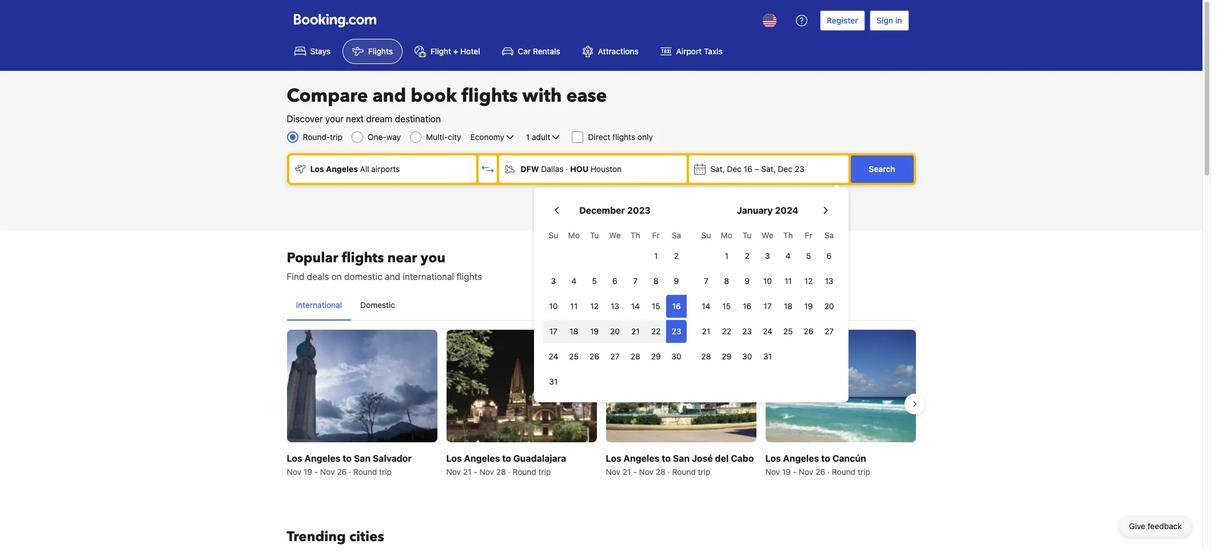 Task type: locate. For each thing, give the bounding box(es) containing it.
10 for 10 january 2024 checkbox
[[764, 276, 772, 286]]

san inside "los angeles to san josé del cabo nov 21 - nov 28 · round trip"
[[673, 454, 690, 464]]

29 for 29 january 2024 option
[[722, 352, 732, 362]]

27
[[825, 327, 834, 336], [611, 352, 620, 362]]

30 inside option
[[672, 352, 682, 362]]

20 right the 19 january 2024 checkbox
[[825, 302, 834, 311]]

san left josé
[[673, 454, 690, 464]]

11 December 2023 checkbox
[[564, 295, 585, 318]]

and
[[373, 84, 406, 109], [385, 272, 400, 282]]

2 mo from the left
[[721, 231, 733, 240]]

31 for 31 'checkbox'
[[764, 352, 772, 362]]

13 inside option
[[825, 276, 834, 286]]

16 left –
[[744, 164, 753, 174]]

23 inside option
[[672, 327, 682, 336]]

2 right 1 january 2024 option
[[745, 251, 750, 261]]

0 vertical spatial 4
[[786, 251, 791, 261]]

2 horizontal spatial 23
[[795, 164, 805, 174]]

20
[[825, 302, 834, 311], [610, 327, 620, 336]]

0 horizontal spatial dec
[[727, 164, 742, 174]]

1 horizontal spatial 14
[[702, 302, 711, 311]]

20 right 19 december 2023 checkbox
[[610, 327, 620, 336]]

1 vertical spatial 17
[[550, 327, 558, 336]]

1 vertical spatial 18
[[570, 327, 579, 336]]

26 inside los angeles to san salvador nov 19 - nov 26 · round trip
[[337, 468, 347, 477]]

10 inside option
[[549, 302, 558, 311]]

3 to from the left
[[662, 454, 671, 464]]

2 san from the left
[[673, 454, 690, 464]]

fr up the 1 option on the top of the page
[[653, 231, 660, 240]]

10 left "11" checkbox
[[549, 302, 558, 311]]

1 vertical spatial 27
[[611, 352, 620, 362]]

to left guadalajara at bottom left
[[502, 454, 512, 464]]

2 to from the left
[[502, 454, 512, 464]]

dec left –
[[727, 164, 742, 174]]

hou
[[570, 164, 589, 174]]

7 for 7 january 2024 checkbox
[[704, 276, 709, 286]]

2 2 from the left
[[745, 251, 750, 261]]

all
[[360, 164, 369, 174]]

1 horizontal spatial 11
[[785, 276, 792, 286]]

multi-city
[[426, 132, 461, 142]]

1 horizontal spatial 24
[[763, 327, 773, 336]]

2 su from the left
[[702, 231, 711, 240]]

sa
[[672, 231, 682, 240], [825, 231, 834, 240]]

hotel
[[461, 46, 480, 56]]

los for los angeles to san josé del cabo
[[606, 454, 622, 464]]

fr
[[653, 231, 660, 240], [805, 231, 813, 240]]

flight + hotel link
[[405, 39, 490, 64]]

0 vertical spatial 11
[[785, 276, 792, 286]]

salvador
[[373, 454, 412, 464]]

flights up economy
[[462, 84, 518, 109]]

17 left 18 option
[[550, 327, 558, 336]]

grid for january
[[696, 224, 840, 368]]

1 sat, from the left
[[711, 164, 725, 174]]

0 vertical spatial 25
[[784, 327, 793, 336]]

we down "december 2023"
[[609, 231, 621, 240]]

1 su from the left
[[549, 231, 559, 240]]

5 December 2023 checkbox
[[585, 270, 605, 293]]

1 horizontal spatial 8
[[725, 276, 730, 286]]

0 vertical spatial 17
[[764, 302, 772, 311]]

0 horizontal spatial 11
[[571, 302, 578, 311]]

0 vertical spatial 10
[[764, 276, 772, 286]]

15 inside option
[[723, 302, 731, 311]]

8 right 7 january 2024 checkbox
[[725, 276, 730, 286]]

· inside "los angeles to san josé del cabo nov 21 - nov 28 · round trip"
[[668, 468, 670, 477]]

to inside los angeles to cancún nov 19 - nov 26 · round trip
[[822, 454, 831, 464]]

round inside los angeles to guadalajara nov 21 - nov 28 · round trip
[[513, 468, 537, 477]]

2 right the 1 option on the top of the page
[[674, 251, 679, 261]]

1 vertical spatial 4
[[572, 276, 577, 286]]

trip down josé
[[698, 468, 711, 477]]

2 sa from the left
[[825, 231, 834, 240]]

25 for 25 checkbox
[[569, 352, 579, 362]]

sign
[[877, 15, 894, 25]]

15 January 2024 checkbox
[[717, 295, 737, 318]]

5 for 5 checkbox
[[807, 251, 811, 261]]

3 round from the left
[[673, 468, 696, 477]]

1 horizontal spatial 7
[[704, 276, 709, 286]]

1 14 from the left
[[631, 302, 640, 311]]

1 9 from the left
[[674, 276, 679, 286]]

search
[[869, 164, 896, 174]]

1 horizontal spatial mo
[[721, 231, 733, 240]]

1 horizontal spatial 30
[[743, 352, 752, 362]]

0 horizontal spatial sa
[[672, 231, 682, 240]]

17
[[764, 302, 772, 311], [550, 327, 558, 336]]

25
[[784, 327, 793, 336], [569, 352, 579, 362]]

0 vertical spatial 12
[[805, 276, 813, 286]]

1 vertical spatial and
[[385, 272, 400, 282]]

to left the "salvador"
[[343, 454, 352, 464]]

1 mo from the left
[[568, 231, 580, 240]]

to left cancún
[[822, 454, 831, 464]]

1 vertical spatial 3
[[551, 276, 556, 286]]

29 December 2023 checkbox
[[646, 346, 667, 368]]

popular flights near you find deals on domestic and international flights
[[287, 249, 482, 282]]

6 nov from the left
[[639, 468, 654, 477]]

trip down guadalajara at bottom left
[[539, 468, 551, 477]]

7
[[634, 276, 638, 286], [704, 276, 709, 286]]

16 for 16 option
[[673, 302, 681, 311]]

10 inside checkbox
[[764, 276, 772, 286]]

23 inside checkbox
[[743, 327, 752, 336]]

13 right 12 january 2024 checkbox
[[825, 276, 834, 286]]

9 January 2024 checkbox
[[737, 270, 758, 293]]

2 for january 2024
[[745, 251, 750, 261]]

one-way
[[368, 132, 401, 142]]

round down josé
[[673, 468, 696, 477]]

7 nov from the left
[[766, 468, 780, 477]]

2 sat, from the left
[[762, 164, 776, 174]]

17 inside cell
[[550, 327, 558, 336]]

1 we from the left
[[609, 231, 621, 240]]

0 horizontal spatial 6
[[613, 276, 618, 286]]

0 horizontal spatial 30
[[672, 352, 682, 362]]

angeles for los angeles to san salvador
[[305, 454, 341, 464]]

1 vertical spatial 5
[[592, 276, 597, 286]]

to for del
[[662, 454, 671, 464]]

1 vertical spatial 31
[[549, 377, 558, 387]]

0 horizontal spatial 7
[[634, 276, 638, 286]]

27 December 2023 checkbox
[[605, 346, 626, 368]]

11 for "11" checkbox
[[571, 302, 578, 311]]

25 December 2023 checkbox
[[564, 346, 585, 368]]

0 horizontal spatial 13
[[611, 302, 620, 311]]

14 right 13 december 2023 'checkbox'
[[631, 302, 640, 311]]

0 horizontal spatial 23
[[672, 327, 682, 336]]

30 right 29 checkbox
[[672, 352, 682, 362]]

12 right the 11 january 2024 checkbox
[[805, 276, 813, 286]]

13 inside 'checkbox'
[[611, 302, 620, 311]]

trip down the "salvador"
[[379, 468, 392, 477]]

fr for 2023
[[653, 231, 660, 240]]

8 right 7 'checkbox'
[[654, 276, 659, 286]]

26 inside checkbox
[[804, 327, 814, 336]]

29 inside option
[[722, 352, 732, 362]]

sat,
[[711, 164, 725, 174], [762, 164, 776, 174]]

1 horizontal spatial 18
[[784, 302, 793, 311]]

flights
[[368, 46, 393, 56]]

3
[[766, 251, 771, 261], [551, 276, 556, 286]]

3 for 3 checkbox
[[551, 276, 556, 286]]

mo down december
[[568, 231, 580, 240]]

13 January 2024 checkbox
[[819, 270, 840, 293]]

2 th from the left
[[784, 231, 793, 240]]

28 inside 28 january 2024 "checkbox"
[[702, 352, 711, 362]]

0 horizontal spatial th
[[631, 231, 641, 240]]

22 right 21 checkbox
[[722, 327, 732, 336]]

2 22 from the left
[[722, 327, 732, 336]]

27 left 28 december 2023 option
[[611, 352, 620, 362]]

2 grid from the left
[[696, 224, 840, 368]]

1 horizontal spatial grid
[[696, 224, 840, 368]]

to
[[343, 454, 352, 464], [502, 454, 512, 464], [662, 454, 671, 464], [822, 454, 831, 464]]

0 horizontal spatial 1
[[526, 132, 530, 142]]

16 right 15 option
[[673, 302, 681, 311]]

2 round from the left
[[513, 468, 537, 477]]

16 inside option
[[673, 302, 681, 311]]

7 right 6 option
[[634, 276, 638, 286]]

angeles inside "los angeles to san josé del cabo nov 21 - nov 28 · round trip"
[[624, 454, 660, 464]]

round down guadalajara at bottom left
[[513, 468, 537, 477]]

29
[[651, 352, 661, 362], [722, 352, 732, 362]]

19 December 2023 checkbox
[[585, 320, 605, 343]]

1 horizontal spatial 29
[[722, 352, 732, 362]]

15 right the 14 december 2023 checkbox at bottom right
[[652, 302, 661, 311]]

12 for 12 checkbox
[[591, 302, 599, 311]]

1 horizontal spatial 22
[[722, 327, 732, 336]]

su for january
[[702, 231, 711, 240]]

you
[[421, 249, 446, 268]]

houston
[[591, 164, 622, 174]]

27 inside option
[[825, 327, 834, 336]]

23
[[795, 164, 805, 174], [672, 327, 682, 336], [743, 327, 752, 336]]

2 30 from the left
[[743, 352, 752, 362]]

san for josé
[[673, 454, 690, 464]]

angeles inside los angeles to cancún nov 19 - nov 26 · round trip
[[784, 454, 820, 464]]

1 vertical spatial 24
[[549, 352, 559, 362]]

flights
[[462, 84, 518, 109], [613, 132, 636, 142], [342, 249, 384, 268], [457, 272, 482, 282]]

th for 2023
[[631, 231, 641, 240]]

24 left 25 checkbox
[[549, 352, 559, 362]]

in
[[896, 15, 903, 25]]

25 January 2024 checkbox
[[778, 320, 799, 343]]

1 horizontal spatial san
[[673, 454, 690, 464]]

and down near
[[385, 272, 400, 282]]

11 left 12 january 2024 checkbox
[[785, 276, 792, 286]]

1 - from the left
[[314, 468, 318, 477]]

31
[[764, 352, 772, 362], [549, 377, 558, 387]]

26
[[804, 327, 814, 336], [590, 352, 600, 362], [337, 468, 347, 477], [816, 468, 826, 477]]

region containing los angeles to san salvador
[[278, 326, 925, 483]]

- inside "los angeles to san josé del cabo nov 21 - nov 28 · round trip"
[[633, 468, 637, 477]]

0 vertical spatial 20
[[825, 302, 834, 311]]

stays
[[310, 46, 331, 56]]

7 for 7 'checkbox'
[[634, 276, 638, 286]]

region
[[278, 326, 925, 483]]

0 horizontal spatial 9
[[674, 276, 679, 286]]

15 right 14 option
[[723, 302, 731, 311]]

dallas
[[541, 164, 564, 174]]

17 January 2024 checkbox
[[758, 295, 778, 318]]

10
[[764, 276, 772, 286], [549, 302, 558, 311]]

sa for 2024
[[825, 231, 834, 240]]

we for january
[[762, 231, 774, 240]]

sat, right –
[[762, 164, 776, 174]]

0 horizontal spatial 18
[[570, 327, 579, 336]]

25 inside checkbox
[[569, 352, 579, 362]]

los angeles all airports
[[310, 164, 400, 174]]

1 horizontal spatial we
[[762, 231, 774, 240]]

·
[[566, 164, 568, 174], [349, 468, 351, 477], [508, 468, 511, 477], [668, 468, 670, 477], [828, 468, 830, 477]]

december 2023
[[580, 205, 651, 216]]

21 inside 21 checkbox
[[702, 327, 711, 336]]

2 29 from the left
[[722, 352, 732, 362]]

2 9 from the left
[[745, 276, 750, 286]]

11 left 12 checkbox
[[571, 302, 578, 311]]

th
[[631, 231, 641, 240], [784, 231, 793, 240]]

24
[[763, 327, 773, 336], [549, 352, 559, 362]]

11 inside checkbox
[[785, 276, 792, 286]]

1 horizontal spatial su
[[702, 231, 711, 240]]

6 December 2023 checkbox
[[605, 270, 626, 293]]

29 inside checkbox
[[651, 352, 661, 362]]

1 horizontal spatial fr
[[805, 231, 813, 240]]

1 to from the left
[[343, 454, 352, 464]]

9 for the 9 december 2023 checkbox
[[674, 276, 679, 286]]

10 December 2023 checkbox
[[544, 295, 564, 318]]

12
[[805, 276, 813, 286], [591, 302, 599, 311]]

15 for 15 option
[[652, 302, 661, 311]]

15 December 2023 checkbox
[[646, 295, 667, 318]]

1 horizontal spatial 12
[[805, 276, 813, 286]]

los
[[310, 164, 324, 174], [287, 454, 302, 464], [447, 454, 462, 464], [606, 454, 622, 464], [766, 454, 781, 464]]

round down the "salvador"
[[354, 468, 377, 477]]

0 horizontal spatial sat,
[[711, 164, 725, 174]]

0 horizontal spatial 24
[[549, 352, 559, 362]]

4 right 3 january 2024 "option"
[[786, 251, 791, 261]]

17 right 16 checkbox
[[764, 302, 772, 311]]

11 inside "11" checkbox
[[571, 302, 578, 311]]

1 29 from the left
[[651, 352, 661, 362]]

6
[[827, 251, 832, 261], [613, 276, 618, 286]]

1 grid from the left
[[544, 224, 687, 394]]

23 inside dropdown button
[[795, 164, 805, 174]]

cancún
[[833, 454, 867, 464]]

31 inside checkbox
[[549, 377, 558, 387]]

30 right 29 january 2024 option
[[743, 352, 752, 362]]

1 horizontal spatial 27
[[825, 327, 834, 336]]

1 horizontal spatial sa
[[825, 231, 834, 240]]

0 horizontal spatial 12
[[591, 302, 599, 311]]

0 vertical spatial 13
[[825, 276, 834, 286]]

1 8 from the left
[[654, 276, 659, 286]]

· inside los angeles to san salvador nov 19 - nov 26 · round trip
[[349, 468, 351, 477]]

7 inside checkbox
[[704, 276, 709, 286]]

and up "dream"
[[373, 84, 406, 109]]

24 inside option
[[763, 327, 773, 336]]

15 inside option
[[652, 302, 661, 311]]

11
[[785, 276, 792, 286], [571, 302, 578, 311]]

24 December 2023 checkbox
[[544, 346, 564, 368]]

10 for 10 option
[[549, 302, 558, 311]]

near
[[388, 249, 417, 268]]

7 inside 'checkbox'
[[634, 276, 638, 286]]

4 right 3 checkbox
[[572, 276, 577, 286]]

12 right "11" checkbox
[[591, 302, 599, 311]]

4
[[786, 251, 791, 261], [572, 276, 577, 286]]

register
[[827, 15, 859, 25]]

0 horizontal spatial su
[[549, 231, 559, 240]]

4 inside option
[[572, 276, 577, 286]]

2 - from the left
[[474, 468, 478, 477]]

1 tu from the left
[[590, 231, 599, 240]]

to inside los angeles to guadalajara nov 21 - nov 28 · round trip
[[502, 454, 512, 464]]

0 horizontal spatial 10
[[549, 302, 558, 311]]

san left the "salvador"
[[354, 454, 371, 464]]

2 8 from the left
[[725, 276, 730, 286]]

21
[[632, 327, 640, 336], [702, 327, 711, 336], [463, 468, 472, 477], [623, 468, 631, 477]]

trip down your
[[330, 132, 343, 142]]

1 adult
[[526, 132, 551, 142]]

los for los angeles
[[310, 164, 324, 174]]

14 inside option
[[702, 302, 711, 311]]

14 December 2023 checkbox
[[626, 295, 646, 318]]

22
[[652, 327, 661, 336], [722, 327, 732, 336]]

0 vertical spatial 5
[[807, 251, 811, 261]]

fr up 5 checkbox
[[805, 231, 813, 240]]

san inside los angeles to san salvador nov 19 - nov 26 · round trip
[[354, 454, 371, 464]]

0 vertical spatial 27
[[825, 327, 834, 336]]

los inside "los angeles to san josé del cabo nov 21 - nov 28 · round trip"
[[606, 454, 622, 464]]

25 left the 26 option
[[569, 352, 579, 362]]

31 December 2023 checkbox
[[544, 371, 564, 394]]

8 inside 8 option
[[654, 276, 659, 286]]

28 December 2023 checkbox
[[626, 346, 646, 368]]

8 inside 8 january 2024 'checkbox'
[[725, 276, 730, 286]]

0 horizontal spatial 4
[[572, 276, 577, 286]]

23 cell
[[667, 318, 687, 343]]

booking.com logo image
[[294, 13, 376, 27], [294, 13, 376, 27]]

23 right –
[[795, 164, 805, 174]]

1 horizontal spatial sat,
[[762, 164, 776, 174]]

1 left the 2 checkbox on the top of the page
[[725, 251, 729, 261]]

1 vertical spatial 13
[[611, 302, 620, 311]]

round-trip
[[303, 132, 343, 142]]

1 sa from the left
[[672, 231, 682, 240]]

14 left 15 option at the bottom of page
[[702, 302, 711, 311]]

6 for 6 option
[[613, 276, 618, 286]]

sign in
[[877, 15, 903, 25]]

11 for the 11 january 2024 checkbox
[[785, 276, 792, 286]]

3 right the 2 checkbox on the top of the page
[[766, 251, 771, 261]]

1 fr from the left
[[653, 231, 660, 240]]

discover
[[287, 114, 323, 124]]

31 down "24 december 2023" 'option'
[[549, 377, 558, 387]]

2 14 from the left
[[702, 302, 711, 311]]

0 horizontal spatial we
[[609, 231, 621, 240]]

sa up 2 december 2023 checkbox
[[672, 231, 682, 240]]

29 for 29 checkbox
[[651, 352, 661, 362]]

0 horizontal spatial 25
[[569, 352, 579, 362]]

1 left "adult"
[[526, 132, 530, 142]]

7 left 8 january 2024 'checkbox'
[[704, 276, 709, 286]]

1 horizontal spatial 2
[[745, 251, 750, 261]]

2 7 from the left
[[704, 276, 709, 286]]

20 inside cell
[[610, 327, 620, 336]]

11 January 2024 checkbox
[[778, 270, 799, 293]]

0 vertical spatial 31
[[764, 352, 772, 362]]

1 15 from the left
[[652, 302, 661, 311]]

21 inside "los angeles to san josé del cabo nov 21 - nov 28 · round trip"
[[623, 468, 631, 477]]

dec
[[727, 164, 742, 174], [778, 164, 793, 174]]

0 horizontal spatial 8
[[654, 276, 659, 286]]

1 horizontal spatial 31
[[764, 352, 772, 362]]

0 vertical spatial 24
[[763, 327, 773, 336]]

2 nov from the left
[[320, 468, 335, 477]]

and inside compare and book flights with ease discover your next dream destination
[[373, 84, 406, 109]]

0 vertical spatial 18
[[784, 302, 793, 311]]

1 2 from the left
[[674, 251, 679, 261]]

0 horizontal spatial 29
[[651, 352, 661, 362]]

1 horizontal spatial tu
[[743, 231, 752, 240]]

17 cell
[[544, 318, 564, 343]]

30 inside checkbox
[[743, 352, 752, 362]]

23 right 22 december 2023 option
[[672, 327, 682, 336]]

1 horizontal spatial th
[[784, 231, 793, 240]]

31 right the 30 january 2024 checkbox
[[764, 352, 772, 362]]

we
[[609, 231, 621, 240], [762, 231, 774, 240]]

to left josé
[[662, 454, 671, 464]]

sat, left –
[[711, 164, 725, 174]]

angeles inside los angeles to guadalajara nov 21 - nov 28 · round trip
[[464, 454, 500, 464]]

4 - from the left
[[793, 468, 797, 477]]

1 horizontal spatial 20
[[825, 302, 834, 311]]

with
[[523, 84, 562, 109]]

16 inside checkbox
[[743, 302, 752, 311]]

1 horizontal spatial dec
[[778, 164, 793, 174]]

mo
[[568, 231, 580, 240], [721, 231, 733, 240]]

1 san from the left
[[354, 454, 371, 464]]

16 right 15 option at the bottom of page
[[743, 302, 752, 311]]

16
[[744, 164, 753, 174], [673, 302, 681, 311], [743, 302, 752, 311]]

25 left 26 january 2024 checkbox
[[784, 327, 793, 336]]

sa for 2023
[[672, 231, 682, 240]]

9
[[674, 276, 679, 286], [745, 276, 750, 286]]

trip inside los angeles to san salvador nov 19 - nov 26 · round trip
[[379, 468, 392, 477]]

sa up 6 january 2024 option
[[825, 231, 834, 240]]

26 January 2024 checkbox
[[799, 320, 819, 343]]

th up 4 checkbox
[[784, 231, 793, 240]]

1 vertical spatial 20
[[610, 327, 620, 336]]

1 22 from the left
[[652, 327, 661, 336]]

0 vertical spatial 3
[[766, 251, 771, 261]]

22 inside "checkbox"
[[722, 327, 732, 336]]

1 round from the left
[[354, 468, 377, 477]]

24 right 23 checkbox
[[763, 327, 773, 336]]

los angeles to san salvador image
[[287, 330, 437, 443]]

28 inside 28 december 2023 option
[[631, 352, 641, 362]]

16 December 2023 checkbox
[[667, 295, 687, 318]]

27 inside checkbox
[[611, 352, 620, 362]]

3 left 4 december 2023 option
[[551, 276, 556, 286]]

1 th from the left
[[631, 231, 641, 240]]

1 left 2 december 2023 checkbox
[[654, 251, 658, 261]]

0 horizontal spatial tu
[[590, 231, 599, 240]]

4 round from the left
[[832, 468, 856, 477]]

23 left 24 option
[[743, 327, 752, 336]]

6 inside 6 january 2024 option
[[827, 251, 832, 261]]

29 right 28 december 2023 option
[[651, 352, 661, 362]]

22 right 21 december 2023 option
[[652, 327, 661, 336]]

los inside los angeles to san salvador nov 19 - nov 26 · round trip
[[287, 454, 302, 464]]

6 right "5 december 2023" checkbox
[[613, 276, 618, 286]]

–
[[755, 164, 760, 174]]

los inside los angeles to cancún nov 19 - nov 26 · round trip
[[766, 454, 781, 464]]

23 for 23 checkbox
[[743, 327, 752, 336]]

0 vertical spatial and
[[373, 84, 406, 109]]

1 7 from the left
[[634, 276, 638, 286]]

1 horizontal spatial 4
[[786, 251, 791, 261]]

1 vertical spatial 11
[[571, 302, 578, 311]]

los for los angeles to guadalajara
[[447, 454, 462, 464]]

0 horizontal spatial 31
[[549, 377, 558, 387]]

1 vertical spatial 25
[[569, 352, 579, 362]]

6 inside 6 option
[[613, 276, 618, 286]]

1 horizontal spatial 10
[[764, 276, 772, 286]]

1 horizontal spatial 25
[[784, 327, 793, 336]]

22 inside option
[[652, 327, 661, 336]]

4 for 4 december 2023 option
[[572, 276, 577, 286]]

su up 3 checkbox
[[549, 231, 559, 240]]

1 January 2024 checkbox
[[717, 245, 737, 268]]

san
[[354, 454, 371, 464], [673, 454, 690, 464]]

9 right 8 january 2024 'checkbox'
[[745, 276, 750, 286]]

to inside los angeles to san salvador nov 19 - nov 26 · round trip
[[343, 454, 352, 464]]

2 horizontal spatial 1
[[725, 251, 729, 261]]

1 horizontal spatial 23
[[743, 327, 752, 336]]

3 inside "option"
[[766, 251, 771, 261]]

tu up the 2 checkbox on the top of the page
[[743, 231, 752, 240]]

27 right 26 january 2024 checkbox
[[825, 327, 834, 336]]

los for los angeles to san salvador
[[287, 454, 302, 464]]

3 nov from the left
[[447, 468, 461, 477]]

3 - from the left
[[633, 468, 637, 477]]

25 for 25 january 2024 checkbox
[[784, 327, 793, 336]]

0 horizontal spatial 27
[[611, 352, 620, 362]]

4 to from the left
[[822, 454, 831, 464]]

1 vertical spatial 12
[[591, 302, 599, 311]]

grid
[[544, 224, 687, 394], [696, 224, 840, 368]]

to for nov
[[343, 454, 352, 464]]

18 January 2024 checkbox
[[778, 295, 799, 318]]

international
[[403, 272, 454, 282]]

rentals
[[533, 46, 561, 56]]

30 for the 30 january 2024 checkbox
[[743, 352, 752, 362]]

3 inside checkbox
[[551, 276, 556, 286]]

angeles inside los angeles to san salvador nov 19 - nov 26 · round trip
[[305, 454, 341, 464]]

attractions
[[598, 46, 639, 56]]

0 horizontal spatial 2
[[674, 251, 679, 261]]

angeles
[[326, 164, 358, 174], [305, 454, 341, 464], [464, 454, 500, 464], [624, 454, 660, 464], [784, 454, 820, 464]]

29 January 2024 checkbox
[[717, 346, 737, 368]]

we up 3 january 2024 "option"
[[762, 231, 774, 240]]

24 inside 'option'
[[549, 352, 559, 362]]

14 for the 14 december 2023 checkbox at bottom right
[[631, 302, 640, 311]]

7 January 2024 checkbox
[[696, 270, 717, 293]]

0 horizontal spatial 3
[[551, 276, 556, 286]]

13 right 12 checkbox
[[611, 302, 620, 311]]

1 inside option
[[654, 251, 658, 261]]

31 inside 'checkbox'
[[764, 352, 772, 362]]

4 inside checkbox
[[786, 251, 791, 261]]

mo up 1 january 2024 option
[[721, 231, 733, 240]]

0 horizontal spatial 20
[[610, 327, 620, 336]]

9 right 8 option
[[674, 276, 679, 286]]

-
[[314, 468, 318, 477], [474, 468, 478, 477], [633, 468, 637, 477], [793, 468, 797, 477]]

29 right 28 january 2024 "checkbox" on the bottom
[[722, 352, 732, 362]]

tu for december 2023
[[590, 231, 599, 240]]

5 right 4 december 2023 option
[[592, 276, 597, 286]]

26 December 2023 checkbox
[[585, 346, 605, 368]]

2 we from the left
[[762, 231, 774, 240]]

0 horizontal spatial 17
[[550, 327, 558, 336]]

0 vertical spatial 6
[[827, 251, 832, 261]]

tab list
[[287, 291, 916, 322]]

airport
[[677, 46, 702, 56]]

dec right –
[[778, 164, 793, 174]]

0 horizontal spatial mo
[[568, 231, 580, 240]]

22 December 2023 checkbox
[[646, 320, 667, 343]]

1 horizontal spatial 13
[[825, 276, 834, 286]]

2 tu from the left
[[743, 231, 752, 240]]

20 for 20 january 2024 option
[[825, 302, 834, 311]]

19 January 2024 checkbox
[[799, 295, 819, 318]]

to inside "los angeles to san josé del cabo nov 21 - nov 28 · round trip"
[[662, 454, 671, 464]]

26 inside option
[[590, 352, 600, 362]]

adult
[[532, 132, 551, 142]]

th down 2023
[[631, 231, 641, 240]]

round down cancún
[[832, 468, 856, 477]]

trip down cancún
[[858, 468, 871, 477]]

0 horizontal spatial grid
[[544, 224, 687, 394]]

1 inside 1 january 2024 option
[[725, 251, 729, 261]]

1 horizontal spatial 5
[[807, 251, 811, 261]]

4 January 2024 checkbox
[[778, 245, 799, 268]]

0 horizontal spatial 22
[[652, 327, 661, 336]]

13 for 13 december 2023 'checkbox'
[[611, 302, 620, 311]]

4 nov from the left
[[480, 468, 494, 477]]

10 right "9 january 2024" checkbox
[[764, 276, 772, 286]]

4 for 4 checkbox
[[786, 251, 791, 261]]

1 dec from the left
[[727, 164, 742, 174]]

14 for 14 option
[[702, 302, 711, 311]]

19 inside los angeles to san salvador nov 19 - nov 26 · round trip
[[304, 468, 312, 477]]

2 15 from the left
[[723, 302, 731, 311]]

14
[[631, 302, 640, 311], [702, 302, 711, 311]]

5 right 4 checkbox
[[807, 251, 811, 261]]

0 horizontal spatial san
[[354, 454, 371, 464]]

1 30 from the left
[[672, 352, 682, 362]]

2 for december 2023
[[674, 251, 679, 261]]

6 right 5 checkbox
[[827, 251, 832, 261]]

san for salvador
[[354, 454, 371, 464]]

25 inside checkbox
[[784, 327, 793, 336]]

0 horizontal spatial 5
[[592, 276, 597, 286]]

su up 7 january 2024 checkbox
[[702, 231, 711, 240]]

14 inside checkbox
[[631, 302, 640, 311]]

0 horizontal spatial fr
[[653, 231, 660, 240]]

24 for 24 option
[[763, 327, 773, 336]]

1 horizontal spatial 1
[[654, 251, 658, 261]]

tu down december
[[590, 231, 599, 240]]

21 January 2024 checkbox
[[696, 320, 717, 343]]

12 December 2023 checkbox
[[585, 295, 605, 318]]

los inside los angeles to guadalajara nov 21 - nov 28 · round trip
[[447, 454, 462, 464]]

13 December 2023 checkbox
[[605, 295, 626, 318]]

2 fr from the left
[[805, 231, 813, 240]]



Task type: vqa. For each thing, say whether or not it's contained in the screenshot.
screen
no



Task type: describe. For each thing, give the bounding box(es) containing it.
dfw dallas · hou houston
[[521, 164, 622, 174]]

to for 19
[[822, 454, 831, 464]]

los angeles to san josé del cabo nov 21 - nov 28 · round trip
[[606, 454, 754, 477]]

flights inside compare and book flights with ease discover your next dream destination
[[462, 84, 518, 109]]

flights link
[[343, 39, 403, 64]]

trip inside los angeles to cancún nov 19 - nov 26 · round trip
[[858, 468, 871, 477]]

register link
[[820, 10, 865, 31]]

14 January 2024 checkbox
[[696, 295, 717, 318]]

27 January 2024 checkbox
[[819, 320, 840, 343]]

sat, dec 16 – sat, dec 23 button
[[690, 156, 849, 183]]

mo for january
[[721, 231, 733, 240]]

12 for 12 january 2024 checkbox
[[805, 276, 813, 286]]

· inside los angeles to guadalajara nov 21 - nov 28 · round trip
[[508, 468, 511, 477]]

angeles for los angeles to san josé del cabo
[[624, 454, 660, 464]]

17 December 2023 checkbox
[[544, 320, 564, 343]]

1 horizontal spatial 17
[[764, 302, 772, 311]]

book
[[411, 84, 457, 109]]

23 January 2024 checkbox
[[737, 320, 758, 343]]

1 nov from the left
[[287, 468, 302, 477]]

way
[[387, 132, 401, 142]]

cabo
[[731, 454, 754, 464]]

los angeles to guadalajara image
[[447, 330, 597, 443]]

16 January 2024 checkbox
[[737, 295, 758, 318]]

grid for december
[[544, 224, 687, 394]]

24 January 2024 checkbox
[[758, 320, 778, 343]]

direct
[[588, 132, 611, 142]]

sat, dec 16 – sat, dec 23
[[711, 164, 805, 174]]

8 for 8 january 2024 'checkbox'
[[725, 276, 730, 286]]

- inside los angeles to cancún nov 19 - nov 26 · round trip
[[793, 468, 797, 477]]

los angeles to san josé del cabo image
[[606, 330, 757, 443]]

one-
[[368, 132, 387, 142]]

8 January 2024 checkbox
[[717, 270, 737, 293]]

international
[[296, 300, 342, 310]]

· inside los angeles to cancún nov 19 - nov 26 · round trip
[[828, 468, 830, 477]]

3 December 2023 checkbox
[[544, 270, 564, 293]]

27 for 27 checkbox
[[611, 352, 620, 362]]

21 cell
[[626, 318, 646, 343]]

give feedback button
[[1121, 517, 1192, 537]]

round inside los angeles to cancún nov 19 - nov 26 · round trip
[[832, 468, 856, 477]]

january 2024
[[737, 205, 799, 216]]

5 for "5 december 2023" checkbox
[[592, 276, 597, 286]]

city
[[448, 132, 461, 142]]

car rentals
[[518, 46, 561, 56]]

your
[[325, 114, 344, 124]]

21 inside los angeles to guadalajara nov 21 - nov 28 · round trip
[[463, 468, 472, 477]]

13 for "13" option
[[825, 276, 834, 286]]

flight
[[431, 46, 451, 56]]

+
[[454, 46, 458, 56]]

flights right international
[[457, 272, 482, 282]]

guadalajara
[[514, 454, 567, 464]]

7 December 2023 checkbox
[[626, 270, 646, 293]]

sign in link
[[870, 10, 909, 31]]

su for december
[[549, 231, 559, 240]]

6 for 6 january 2024 option
[[827, 251, 832, 261]]

12 January 2024 checkbox
[[799, 270, 819, 293]]

31 for 31 december 2023 checkbox
[[549, 377, 558, 387]]

stays link
[[285, 39, 340, 64]]

to for 21
[[502, 454, 512, 464]]

flights up the domestic
[[342, 249, 384, 268]]

21 inside 21 december 2023 option
[[632, 327, 640, 336]]

we for december
[[609, 231, 621, 240]]

mo for december
[[568, 231, 580, 240]]

give
[[1130, 522, 1146, 532]]

domestic button
[[351, 291, 405, 320]]

domestic
[[344, 272, 383, 282]]

trending cities
[[287, 528, 384, 547]]

los angeles to cancún image
[[766, 330, 916, 443]]

attractions link
[[573, 39, 649, 64]]

- inside los angeles to guadalajara nov 21 - nov 28 · round trip
[[474, 468, 478, 477]]

1 for january 2024
[[725, 251, 729, 261]]

10 January 2024 checkbox
[[758, 270, 778, 293]]

19 inside los angeles to cancún nov 19 - nov 26 · round trip
[[783, 468, 791, 477]]

6 January 2024 checkbox
[[819, 245, 840, 268]]

international button
[[287, 291, 351, 320]]

19 cell
[[585, 318, 605, 343]]

2 January 2024 checkbox
[[737, 245, 758, 268]]

trip inside los angeles to guadalajara nov 21 - nov 28 · round trip
[[539, 468, 551, 477]]

january
[[737, 205, 773, 216]]

30 December 2023 checkbox
[[667, 346, 687, 368]]

3 for 3 january 2024 "option"
[[766, 251, 771, 261]]

20 December 2023 checkbox
[[605, 320, 626, 343]]

los angeles to guadalajara nov 21 - nov 28 · round trip
[[447, 454, 567, 477]]

23 for 23 december 2023 option
[[672, 327, 682, 336]]

18 cell
[[564, 318, 585, 343]]

27 for 27 option
[[825, 327, 834, 336]]

and inside popular flights near you find deals on domestic and international flights
[[385, 272, 400, 282]]

multi-
[[426, 132, 448, 142]]

8 December 2023 checkbox
[[646, 270, 667, 293]]

round inside "los angeles to san josé del cabo nov 21 - nov 28 · round trip"
[[673, 468, 696, 477]]

round inside los angeles to san salvador nov 19 - nov 26 · round trip
[[354, 468, 377, 477]]

16 cell
[[667, 293, 687, 318]]

car rentals link
[[492, 39, 570, 64]]

search button
[[851, 156, 914, 183]]

trip inside "los angeles to san josé del cabo nov 21 - nov 28 · round trip"
[[698, 468, 711, 477]]

4 December 2023 checkbox
[[564, 270, 585, 293]]

angeles for los angeles to guadalajara
[[464, 454, 500, 464]]

on
[[332, 272, 342, 282]]

angeles for los angeles
[[326, 164, 358, 174]]

3 January 2024 checkbox
[[758, 245, 778, 268]]

5 nov from the left
[[606, 468, 621, 477]]

2023
[[628, 205, 651, 216]]

22 January 2024 checkbox
[[717, 320, 737, 343]]

22 for 22 december 2023 option
[[652, 327, 661, 336]]

economy
[[471, 132, 505, 142]]

31 January 2024 checkbox
[[758, 346, 778, 368]]

josé
[[692, 454, 713, 464]]

1 for december 2023
[[654, 251, 658, 261]]

21 December 2023 checkbox
[[626, 320, 646, 343]]

16 inside dropdown button
[[744, 164, 753, 174]]

22 for 22 january 2024 "checkbox" at the right bottom of page
[[722, 327, 732, 336]]

dream
[[366, 114, 393, 124]]

20 cell
[[605, 318, 626, 343]]

tu for january 2024
[[743, 231, 752, 240]]

airport taxis
[[677, 46, 723, 56]]

30 January 2024 checkbox
[[737, 346, 758, 368]]

20 for 20 option
[[610, 327, 620, 336]]

tab list containing international
[[287, 291, 916, 322]]

del
[[715, 454, 729, 464]]

los angeles to san salvador nov 19 - nov 26 · round trip
[[287, 454, 412, 477]]

2024
[[775, 205, 799, 216]]

flight + hotel
[[431, 46, 480, 56]]

18 December 2023 checkbox
[[564, 320, 585, 343]]

find
[[287, 272, 305, 282]]

1 inside 1 adult popup button
[[526, 132, 530, 142]]

compare
[[287, 84, 368, 109]]

december
[[580, 205, 625, 216]]

9 December 2023 checkbox
[[667, 270, 687, 293]]

feedback
[[1148, 522, 1183, 532]]

30 for 30 option on the bottom of page
[[672, 352, 682, 362]]

26 inside los angeles to cancún nov 19 - nov 26 · round trip
[[816, 468, 826, 477]]

19 inside cell
[[590, 327, 599, 336]]

airport taxis link
[[651, 39, 733, 64]]

ease
[[567, 84, 607, 109]]

airports
[[371, 164, 400, 174]]

28 inside "los angeles to san josé del cabo nov 21 - nov 28 · round trip"
[[656, 468, 666, 477]]

domestic
[[360, 300, 395, 310]]

trending
[[287, 528, 346, 547]]

18 inside cell
[[570, 327, 579, 336]]

- inside los angeles to san salvador nov 19 - nov 26 · round trip
[[314, 468, 318, 477]]

5 January 2024 checkbox
[[799, 245, 819, 268]]

8 nov from the left
[[799, 468, 814, 477]]

direct flights only
[[588, 132, 653, 142]]

angeles for los angeles to cancún
[[784, 454, 820, 464]]

popular
[[287, 249, 338, 268]]

round-
[[303, 132, 330, 142]]

20 January 2024 checkbox
[[819, 295, 840, 318]]

los angeles to cancún nov 19 - nov 26 · round trip
[[766, 454, 871, 477]]

16 for 16 checkbox
[[743, 302, 752, 311]]

23 December 2023 checkbox
[[667, 320, 687, 343]]

destination
[[395, 114, 441, 124]]

15 for 15 option at the bottom of page
[[723, 302, 731, 311]]

24 for "24 december 2023" 'option'
[[549, 352, 559, 362]]

give feedback
[[1130, 522, 1183, 532]]

8 for 8 option
[[654, 276, 659, 286]]

28 inside los angeles to guadalajara nov 21 - nov 28 · round trip
[[496, 468, 506, 477]]

th for 2024
[[784, 231, 793, 240]]

taxis
[[704, 46, 723, 56]]

deals
[[307, 272, 329, 282]]

only
[[638, 132, 653, 142]]

los for los angeles to cancún
[[766, 454, 781, 464]]

22 cell
[[646, 318, 667, 343]]

1 December 2023 checkbox
[[646, 245, 667, 268]]

2 dec from the left
[[778, 164, 793, 174]]

1 adult button
[[525, 130, 563, 144]]

9 for "9 january 2024" checkbox
[[745, 276, 750, 286]]

next
[[346, 114, 364, 124]]

fr for 2024
[[805, 231, 813, 240]]

28 January 2024 checkbox
[[696, 346, 717, 368]]

car
[[518, 46, 531, 56]]

2 December 2023 checkbox
[[667, 245, 687, 268]]

compare and book flights with ease discover your next dream destination
[[287, 84, 607, 124]]

dfw
[[521, 164, 539, 174]]

flights left only
[[613, 132, 636, 142]]

cities
[[350, 528, 384, 547]]



